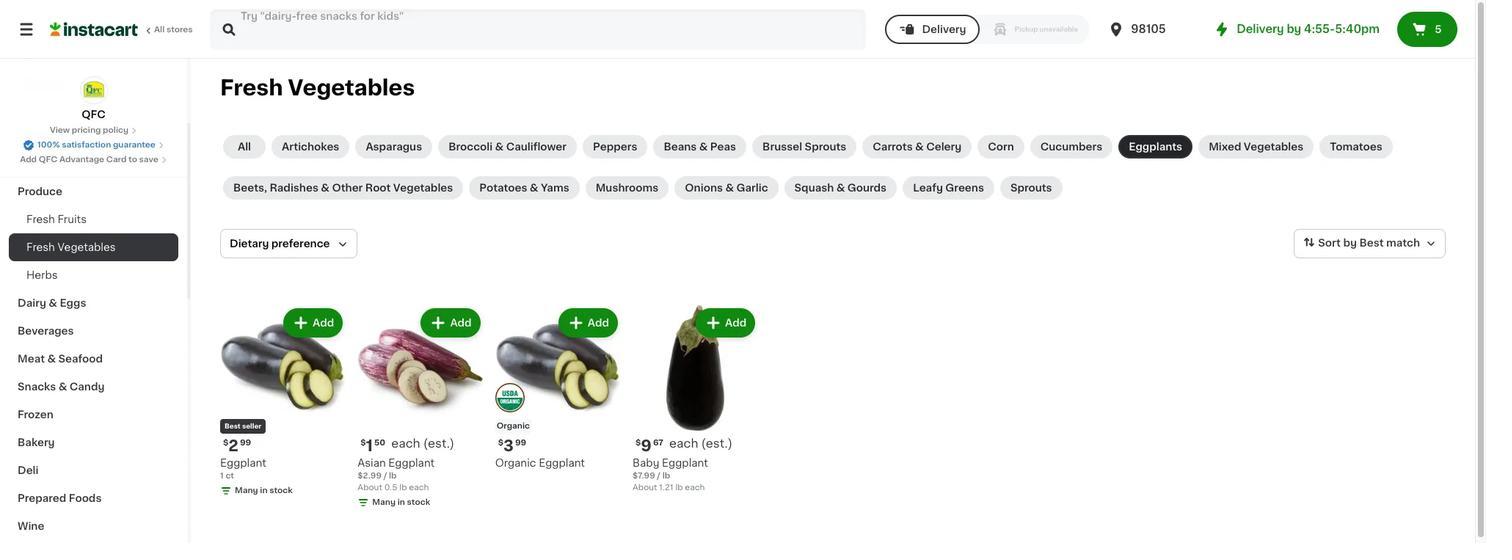 Task type: vqa. For each thing, say whether or not it's contained in the screenshot.
98105 Popup Button
yes



Task type: locate. For each thing, give the bounding box(es) containing it.
1 horizontal spatial sprouts
[[1011, 183, 1052, 193]]

1 horizontal spatial by
[[1343, 238, 1357, 248]]

(est.) inside $1.50 each (estimated) element
[[423, 438, 454, 449]]

Search field
[[211, 10, 865, 48]]

0 horizontal spatial about
[[358, 484, 382, 492]]

all for all stores
[[154, 26, 165, 34]]

mixed vegetables link
[[1199, 135, 1314, 159]]

1 horizontal spatial 1
[[366, 438, 373, 454]]

2 add button from the left
[[422, 310, 479, 336]]

1 vertical spatial in
[[398, 499, 405, 507]]

0 vertical spatial many
[[235, 487, 258, 495]]

3 add button from the left
[[560, 310, 616, 336]]

each right "67"
[[669, 438, 698, 449]]

3 $ from the left
[[636, 439, 641, 447]]

qfc
[[82, 109, 105, 120], [39, 156, 57, 164]]

each (est.) right "67"
[[669, 438, 732, 449]]

& left candy
[[58, 382, 67, 392]]

instacart logo image
[[50, 21, 138, 38]]

$ inside $ 1 50
[[361, 439, 366, 447]]

& left celery
[[915, 142, 924, 152]]

0 vertical spatial fresh vegetables
[[220, 77, 415, 98]]

each right 50
[[391, 438, 420, 449]]

4:55-
[[1304, 23, 1335, 34]]

0 vertical spatial best
[[1359, 238, 1384, 248]]

many in stock down "0.5"
[[372, 499, 430, 507]]

preference
[[271, 239, 330, 249]]

0 horizontal spatial each (est.)
[[391, 438, 454, 449]]

frozen
[[18, 410, 53, 420]]

squash
[[794, 183, 834, 193]]

(est.) inside $9.67 each (estimated) element
[[701, 438, 732, 449]]

beans & peas link
[[653, 135, 746, 159]]

1 / from the left
[[384, 472, 387, 480]]

1 vertical spatial organic
[[495, 458, 536, 468]]

mixed vegetables
[[1209, 142, 1304, 152]]

add qfc advantage card to save link
[[20, 154, 167, 166]]

about inside the baby eggplant $7.99 / lb about 1.21 lb each
[[633, 484, 657, 492]]

0 horizontal spatial in
[[260, 487, 268, 495]]

0 horizontal spatial by
[[1287, 23, 1301, 34]]

product group
[[220, 305, 346, 500], [358, 305, 483, 512], [495, 305, 621, 471], [633, 305, 758, 494]]

0 vertical spatial sprouts
[[805, 142, 846, 152]]

many down eggplant 1 ct
[[235, 487, 258, 495]]

1 vertical spatial qfc
[[39, 156, 57, 164]]

brussel sprouts
[[763, 142, 846, 152]]

0 horizontal spatial all
[[154, 26, 165, 34]]

1 add button from the left
[[285, 310, 342, 336]]

in down asian eggplant $2.99 / lb about 0.5 lb each
[[398, 499, 405, 507]]

fresh down produce
[[26, 214, 55, 225]]

1 (est.) from the left
[[423, 438, 454, 449]]

peppers
[[593, 142, 637, 152]]

1 each (est.) from the left
[[391, 438, 454, 449]]

(est.) for 1
[[423, 438, 454, 449]]

organic
[[497, 422, 530, 430], [495, 458, 536, 468]]

& right meat
[[47, 354, 56, 364]]

each inside the baby eggplant $7.99 / lb about 1.21 lb each
[[685, 484, 705, 492]]

dietary
[[230, 239, 269, 249]]

sprouts
[[805, 142, 846, 152], [1011, 183, 1052, 193]]

50
[[374, 439, 385, 447]]

by left '4:55-'
[[1287, 23, 1301, 34]]

1 vertical spatial fresh vegetables
[[26, 242, 116, 252]]

1 horizontal spatial all
[[238, 142, 251, 152]]

1 left ct
[[220, 472, 224, 480]]

fresh up herbs in the left of the page
[[26, 242, 55, 252]]

2 about from the left
[[633, 484, 657, 492]]

& for squash & gourds
[[836, 183, 845, 193]]

1 vertical spatial fresh
[[26, 214, 55, 225]]

1 vertical spatial 1
[[220, 472, 224, 480]]

asparagus
[[366, 142, 422, 152]]

lb right "0.5"
[[399, 484, 407, 492]]

1 about from the left
[[358, 484, 382, 492]]

99 for 2
[[240, 439, 251, 447]]

baby
[[633, 458, 659, 468]]

$ left 50
[[361, 439, 366, 447]]

0 horizontal spatial (est.)
[[423, 438, 454, 449]]

organic up $ 3 99
[[497, 422, 530, 430]]

1 horizontal spatial many
[[372, 499, 396, 507]]

& for meat & seafood
[[47, 354, 56, 364]]

$9.67 each (estimated) element
[[633, 437, 758, 456]]

99 inside $ 2 99
[[240, 439, 251, 447]]

1 horizontal spatial in
[[398, 499, 405, 507]]

0 vertical spatial organic
[[497, 422, 530, 430]]

& for snacks & candy
[[58, 382, 67, 392]]

0 horizontal spatial 1
[[220, 472, 224, 480]]

each (est.) inside $1.50 each (estimated) element
[[391, 438, 454, 449]]

2 product group from the left
[[358, 305, 483, 512]]

0 vertical spatial fresh
[[220, 77, 283, 98]]

fresh vegetables up artichokes
[[220, 77, 415, 98]]

broccoli & cauliflower
[[449, 142, 567, 152]]

by
[[1287, 23, 1301, 34], [1343, 238, 1357, 248]]

match
[[1386, 238, 1420, 248]]

to
[[129, 156, 137, 164]]

0 horizontal spatial stock
[[270, 487, 293, 495]]

2 (est.) from the left
[[701, 438, 732, 449]]

lb up "0.5"
[[389, 472, 397, 480]]

herbs link
[[9, 261, 178, 289]]

sort by
[[1318, 238, 1357, 248]]

it
[[64, 49, 72, 59]]

1 vertical spatial many in stock
[[372, 499, 430, 507]]

eggplant for baby eggplant $7.99 / lb about 1.21 lb each
[[662, 458, 708, 468]]

each (est.) up asian eggplant $2.99 / lb about 0.5 lb each
[[391, 438, 454, 449]]

$1.50 each (estimated) element
[[358, 437, 483, 456]]

& left yams at top left
[[530, 183, 538, 193]]

each (est.) for 1
[[391, 438, 454, 449]]

fresh fruits link
[[9, 205, 178, 233]]

many down "0.5"
[[372, 499, 396, 507]]

service type group
[[885, 15, 1090, 44]]

fresh vegetables
[[220, 77, 415, 98], [26, 242, 116, 252]]

sprouts down corn
[[1011, 183, 1052, 193]]

brussel sprouts link
[[752, 135, 857, 159]]

eggplant inside the baby eggplant $7.99 / lb about 1.21 lb each
[[662, 458, 708, 468]]

1 horizontal spatial 99
[[515, 439, 526, 447]]

/ for asian
[[384, 472, 387, 480]]

4 product group from the left
[[633, 305, 758, 494]]

& inside 'link'
[[725, 183, 734, 193]]

fresh up all link
[[220, 77, 283, 98]]

0 horizontal spatial delivery
[[922, 24, 966, 34]]

/ up "0.5"
[[384, 472, 387, 480]]

2 / from the left
[[657, 472, 661, 480]]

sprouts up squash
[[805, 142, 846, 152]]

cucumbers
[[1041, 142, 1102, 152]]

in down eggplant 1 ct
[[260, 487, 268, 495]]

lists
[[41, 79, 66, 89]]

about inside asian eggplant $2.99 / lb about 0.5 lb each
[[358, 484, 382, 492]]

fresh vegetables down fruits
[[26, 242, 116, 252]]

delivery inside button
[[922, 24, 966, 34]]

$ left "67"
[[636, 439, 641, 447]]

1 horizontal spatial about
[[633, 484, 657, 492]]

view
[[50, 126, 70, 134]]

corn
[[988, 142, 1014, 152]]

add
[[20, 156, 37, 164], [313, 318, 334, 328], [450, 318, 472, 328], [588, 318, 609, 328], [725, 318, 747, 328]]

about
[[358, 484, 382, 492], [633, 484, 657, 492]]

stores
[[167, 26, 193, 34]]

1 99 from the left
[[240, 439, 251, 447]]

about for asian
[[358, 484, 382, 492]]

add button for organic eggplant
[[560, 310, 616, 336]]

eggs
[[60, 298, 86, 308]]

1 $ from the left
[[223, 439, 228, 447]]

beets, radishes & other root vegetables link
[[223, 176, 463, 200]]

1 horizontal spatial each (est.)
[[669, 438, 732, 449]]

/ for baby
[[657, 472, 661, 480]]

4 $ from the left
[[498, 439, 503, 447]]

$ inside $ 2 99
[[223, 439, 228, 447]]

dairy & eggs link
[[9, 289, 178, 317]]

best left seller
[[225, 423, 241, 430]]

0 vertical spatial 1
[[366, 438, 373, 454]]

1 horizontal spatial (est.)
[[701, 438, 732, 449]]

many in stock
[[235, 487, 293, 495], [372, 499, 430, 507]]

snacks & candy link
[[9, 373, 178, 401]]

& right broccoli
[[495, 142, 504, 152]]

lists link
[[9, 69, 178, 98]]

each right "0.5"
[[409, 484, 429, 492]]

1 vertical spatial many
[[372, 499, 396, 507]]

99 right "2" at the left of the page
[[240, 439, 251, 447]]

0 vertical spatial by
[[1287, 23, 1301, 34]]

all up beets,
[[238, 142, 251, 152]]

organic down $ 3 99
[[495, 458, 536, 468]]

carrots & celery link
[[863, 135, 972, 159]]

all inside all link
[[238, 142, 251, 152]]

organic for organic
[[497, 422, 530, 430]]

$ for 2
[[223, 439, 228, 447]]

best left match
[[1359, 238, 1384, 248]]

None search field
[[210, 9, 866, 50]]

2 vertical spatial fresh
[[26, 242, 55, 252]]

each (est.) for 9
[[669, 438, 732, 449]]

lb up 1.21
[[663, 472, 670, 480]]

& left the eggs
[[49, 298, 57, 308]]

all
[[154, 26, 165, 34], [238, 142, 251, 152]]

product group containing 1
[[358, 305, 483, 512]]

1 horizontal spatial best
[[1359, 238, 1384, 248]]

each right 1.21
[[685, 484, 705, 492]]

& left garlic
[[725, 183, 734, 193]]

by inside field
[[1343, 238, 1357, 248]]

each (est.)
[[391, 438, 454, 449], [669, 438, 732, 449]]

2 $ from the left
[[361, 439, 366, 447]]

dairy & eggs
[[18, 298, 86, 308]]

3 product group from the left
[[495, 305, 621, 471]]

$ down best seller
[[223, 439, 228, 447]]

prepared
[[18, 493, 66, 503]]

$ up organic eggplant
[[498, 439, 503, 447]]

qfc down "100%"
[[39, 156, 57, 164]]

garlic
[[736, 183, 768, 193]]

1 vertical spatial best
[[225, 423, 241, 430]]

/ inside asian eggplant $2.99 / lb about 0.5 lb each
[[384, 472, 387, 480]]

1 left 50
[[366, 438, 373, 454]]

4 eggplant from the left
[[539, 458, 585, 468]]

/ inside the baby eggplant $7.99 / lb about 1.21 lb each
[[657, 472, 661, 480]]

1 horizontal spatial /
[[657, 472, 661, 480]]

about down $7.99
[[633, 484, 657, 492]]

2 eggplant from the left
[[388, 458, 435, 468]]

policy
[[103, 126, 129, 134]]

cauliflower
[[506, 142, 567, 152]]

&
[[495, 142, 504, 152], [699, 142, 708, 152], [915, 142, 924, 152], [321, 183, 330, 193], [530, 183, 538, 193], [725, 183, 734, 193], [836, 183, 845, 193], [49, 298, 57, 308], [47, 354, 56, 364], [58, 382, 67, 392]]

add for eggplant
[[313, 318, 334, 328]]

tomatoes
[[1330, 142, 1383, 152]]

best
[[1359, 238, 1384, 248], [225, 423, 241, 430]]

$ inside $ 3 99
[[498, 439, 503, 447]]

0 vertical spatial in
[[260, 487, 268, 495]]

0 horizontal spatial sprouts
[[805, 142, 846, 152]]

0 vertical spatial qfc
[[82, 109, 105, 120]]

radishes
[[270, 183, 318, 193]]

1 horizontal spatial many in stock
[[372, 499, 430, 507]]

& left peas
[[699, 142, 708, 152]]

$ inside $ 9 67
[[636, 439, 641, 447]]

about down $2.99
[[358, 484, 382, 492]]

1 horizontal spatial delivery
[[1237, 23, 1284, 34]]

all left stores
[[154, 26, 165, 34]]

by for sort
[[1343, 238, 1357, 248]]

asian eggplant $2.99 / lb about 0.5 lb each
[[358, 458, 435, 492]]

each
[[391, 438, 420, 449], [669, 438, 698, 449], [409, 484, 429, 492], [685, 484, 705, 492]]

best inside field
[[1359, 238, 1384, 248]]

brussel
[[763, 142, 802, 152]]

99 right the 3
[[515, 439, 526, 447]]

1 product group from the left
[[220, 305, 346, 500]]

(est.) up the baby eggplant $7.99 / lb about 1.21 lb each
[[701, 438, 732, 449]]

$ 1 50
[[361, 438, 385, 454]]

3 eggplant from the left
[[662, 458, 708, 468]]

potatoes & yams
[[479, 183, 569, 193]]

& left the gourds
[[836, 183, 845, 193]]

add button
[[285, 310, 342, 336], [422, 310, 479, 336], [560, 310, 616, 336], [697, 310, 754, 336]]

0 horizontal spatial 99
[[240, 439, 251, 447]]

view pricing policy link
[[50, 125, 137, 137]]

2 99 from the left
[[515, 439, 526, 447]]

/
[[384, 472, 387, 480], [657, 472, 661, 480]]

asian
[[358, 458, 386, 468]]

best seller
[[225, 423, 261, 430]]

other
[[332, 183, 363, 193]]

eggplant inside asian eggplant $2.99 / lb about 0.5 lb each
[[388, 458, 435, 468]]

1 inside eggplant 1 ct
[[220, 472, 224, 480]]

delivery
[[1237, 23, 1284, 34], [922, 24, 966, 34]]

qfc up view pricing policy link
[[82, 109, 105, 120]]

0 horizontal spatial /
[[384, 472, 387, 480]]

broccoli & cauliflower link
[[438, 135, 577, 159]]

/ up 1.21
[[657, 472, 661, 480]]

$
[[223, 439, 228, 447], [361, 439, 366, 447], [636, 439, 641, 447], [498, 439, 503, 447]]

(est.) up asian eggplant $2.99 / lb about 0.5 lb each
[[423, 438, 454, 449]]

stock
[[270, 487, 293, 495], [407, 499, 430, 507]]

beans & peas
[[664, 142, 736, 152]]

1 horizontal spatial stock
[[407, 499, 430, 507]]

0 horizontal spatial fresh vegetables
[[26, 242, 116, 252]]

sort
[[1318, 238, 1341, 248]]

5
[[1435, 24, 1442, 34]]

each (est.) inside $9.67 each (estimated) element
[[669, 438, 732, 449]]

1 vertical spatial by
[[1343, 238, 1357, 248]]

beverages
[[18, 326, 74, 336]]

0 horizontal spatial many in stock
[[235, 487, 293, 495]]

all inside all stores link
[[154, 26, 165, 34]]

2 each (est.) from the left
[[669, 438, 732, 449]]

by right sort
[[1343, 238, 1357, 248]]

mushrooms
[[596, 183, 659, 193]]

0 vertical spatial all
[[154, 26, 165, 34]]

99 inside $ 3 99
[[515, 439, 526, 447]]

4 add button from the left
[[697, 310, 754, 336]]

eggplant
[[220, 458, 266, 468], [388, 458, 435, 468], [662, 458, 708, 468], [539, 458, 585, 468]]

1 vertical spatial all
[[238, 142, 251, 152]]

bakery
[[18, 437, 55, 448]]

1.21
[[659, 484, 673, 492]]

0 vertical spatial stock
[[270, 487, 293, 495]]

0 horizontal spatial best
[[225, 423, 241, 430]]

add button for eggplant
[[285, 310, 342, 336]]

many in stock down eggplant 1 ct
[[235, 487, 293, 495]]

satisfaction
[[62, 141, 111, 149]]

squash & gourds link
[[784, 176, 897, 200]]

deli link
[[9, 456, 178, 484]]



Task type: describe. For each thing, give the bounding box(es) containing it.
artichokes
[[282, 142, 339, 152]]

potatoes
[[479, 183, 527, 193]]

product group containing 9
[[633, 305, 758, 494]]

delivery for delivery by 4:55-5:40pm
[[1237, 23, 1284, 34]]

leafy greens link
[[903, 176, 994, 200]]

1 vertical spatial sprouts
[[1011, 183, 1052, 193]]

again
[[74, 49, 103, 59]]

5 button
[[1397, 12, 1458, 47]]

& left other
[[321, 183, 330, 193]]

98105
[[1131, 23, 1166, 34]]

9
[[641, 438, 652, 454]]

$2.99
[[358, 472, 382, 480]]

0 vertical spatial many in stock
[[235, 487, 293, 495]]

best for best match
[[1359, 238, 1384, 248]]

& for broccoli & cauliflower
[[495, 142, 504, 152]]

add for organic eggplant
[[588, 318, 609, 328]]

& for carrots & celery
[[915, 142, 924, 152]]

fresh for produce
[[26, 214, 55, 225]]

$ for 1
[[361, 439, 366, 447]]

vegetables right mixed
[[1244, 142, 1304, 152]]

add for baby eggplant
[[725, 318, 747, 328]]

(est.) for 9
[[701, 438, 732, 449]]

delivery button
[[885, 15, 979, 44]]

onions & garlic
[[685, 183, 768, 193]]

celery
[[926, 142, 962, 152]]

peppers link
[[583, 135, 648, 159]]

product group containing 2
[[220, 305, 346, 500]]

all for all
[[238, 142, 251, 152]]

$ 2 99
[[223, 438, 251, 454]]

meat
[[18, 354, 45, 364]]

leafy greens
[[913, 183, 984, 193]]

leafy
[[913, 183, 943, 193]]

2
[[228, 438, 238, 454]]

meat & seafood link
[[9, 345, 178, 373]]

beets,
[[233, 183, 267, 193]]

1 eggplant from the left
[[220, 458, 266, 468]]

1 horizontal spatial qfc
[[82, 109, 105, 120]]

snacks & candy
[[18, 382, 105, 392]]

& for potatoes & yams
[[530, 183, 538, 193]]

5:40pm
[[1335, 23, 1380, 34]]

qfc logo image
[[80, 76, 108, 104]]

1 horizontal spatial fresh vegetables
[[220, 77, 415, 98]]

beets, radishes & other root vegetables
[[233, 183, 453, 193]]

delivery for delivery
[[922, 24, 966, 34]]

wine link
[[9, 512, 178, 540]]

dietary preference
[[230, 239, 330, 249]]

eggplant 1 ct
[[220, 458, 266, 480]]

about for baby
[[633, 484, 657, 492]]

best match
[[1359, 238, 1420, 248]]

gourds
[[848, 183, 887, 193]]

prepared foods
[[18, 493, 102, 503]]

candy
[[70, 382, 105, 392]]

vegetables up herbs link
[[58, 242, 116, 252]]

add button for baby eggplant
[[697, 310, 754, 336]]

save
[[139, 156, 158, 164]]

tomatoes link
[[1320, 135, 1393, 159]]

qfc link
[[80, 76, 108, 122]]

cucumbers link
[[1030, 135, 1113, 159]]

beans
[[664, 142, 697, 152]]

100% satisfaction guarantee
[[37, 141, 156, 149]]

0 horizontal spatial many
[[235, 487, 258, 495]]

fruits
[[58, 214, 87, 225]]

squash & gourds
[[794, 183, 887, 193]]

$7.99
[[633, 472, 655, 480]]

& for dairy & eggs
[[49, 298, 57, 308]]

$ 3 99
[[498, 438, 526, 454]]

sprouts link
[[1000, 176, 1062, 200]]

0.5
[[384, 484, 397, 492]]

wine
[[18, 521, 44, 531]]

seafood
[[58, 354, 103, 364]]

product group containing 3
[[495, 305, 621, 471]]

corn link
[[978, 135, 1024, 159]]

delivery by 4:55-5:40pm link
[[1213, 21, 1380, 38]]

buy it again link
[[9, 40, 178, 69]]

1 vertical spatial stock
[[407, 499, 430, 507]]

dietary preference button
[[220, 229, 357, 258]]

& for onions & garlic
[[725, 183, 734, 193]]

all stores link
[[50, 9, 194, 50]]

0 horizontal spatial qfc
[[39, 156, 57, 164]]

add button for asian eggplant
[[422, 310, 479, 336]]

fresh for fresh fruits
[[26, 242, 55, 252]]

guarantee
[[113, 141, 156, 149]]

Best match Sort by field
[[1294, 229, 1446, 258]]

view pricing policy
[[50, 126, 129, 134]]

seller
[[242, 423, 261, 430]]

best for best seller
[[225, 423, 241, 430]]

deli
[[18, 465, 39, 476]]

add for asian eggplant
[[450, 318, 472, 328]]

snacks
[[18, 382, 56, 392]]

$ for 3
[[498, 439, 503, 447]]

1 for $
[[366, 438, 373, 454]]

dairy
[[18, 298, 46, 308]]

potatoes & yams link
[[469, 176, 580, 200]]

baby eggplant $7.99 / lb about 1.21 lb each
[[633, 458, 708, 492]]

eggplants
[[1129, 142, 1182, 152]]

$ for 9
[[636, 439, 641, 447]]

99 for 3
[[515, 439, 526, 447]]

broccoli
[[449, 142, 493, 152]]

buy it again
[[41, 49, 103, 59]]

vegetables up artichokes
[[288, 77, 415, 98]]

100% satisfaction guarantee button
[[23, 137, 164, 151]]

recipes
[[18, 131, 61, 141]]

organic for organic eggplant
[[495, 458, 536, 468]]

eggplant for organic eggplant
[[539, 458, 585, 468]]

herbs
[[26, 270, 58, 280]]

asparagus link
[[355, 135, 432, 159]]

each inside asian eggplant $2.99 / lb about 0.5 lb each
[[409, 484, 429, 492]]

produce
[[18, 186, 62, 197]]

delivery by 4:55-5:40pm
[[1237, 23, 1380, 34]]

lb right 1.21
[[675, 484, 683, 492]]

fresh fruits
[[26, 214, 87, 225]]

peas
[[710, 142, 736, 152]]

fresh vegetables link
[[9, 233, 178, 261]]

by for delivery
[[1287, 23, 1301, 34]]

prepared foods link
[[9, 484, 178, 512]]

onions & garlic link
[[675, 176, 778, 200]]

& for beans & peas
[[699, 142, 708, 152]]

1 for eggplant
[[220, 472, 224, 480]]

all link
[[223, 135, 266, 159]]

item badge image
[[495, 383, 524, 412]]

produce link
[[9, 178, 178, 205]]

eggplant for asian eggplant $2.99 / lb about 0.5 lb each
[[388, 458, 435, 468]]

vegetables right the root
[[393, 183, 453, 193]]



